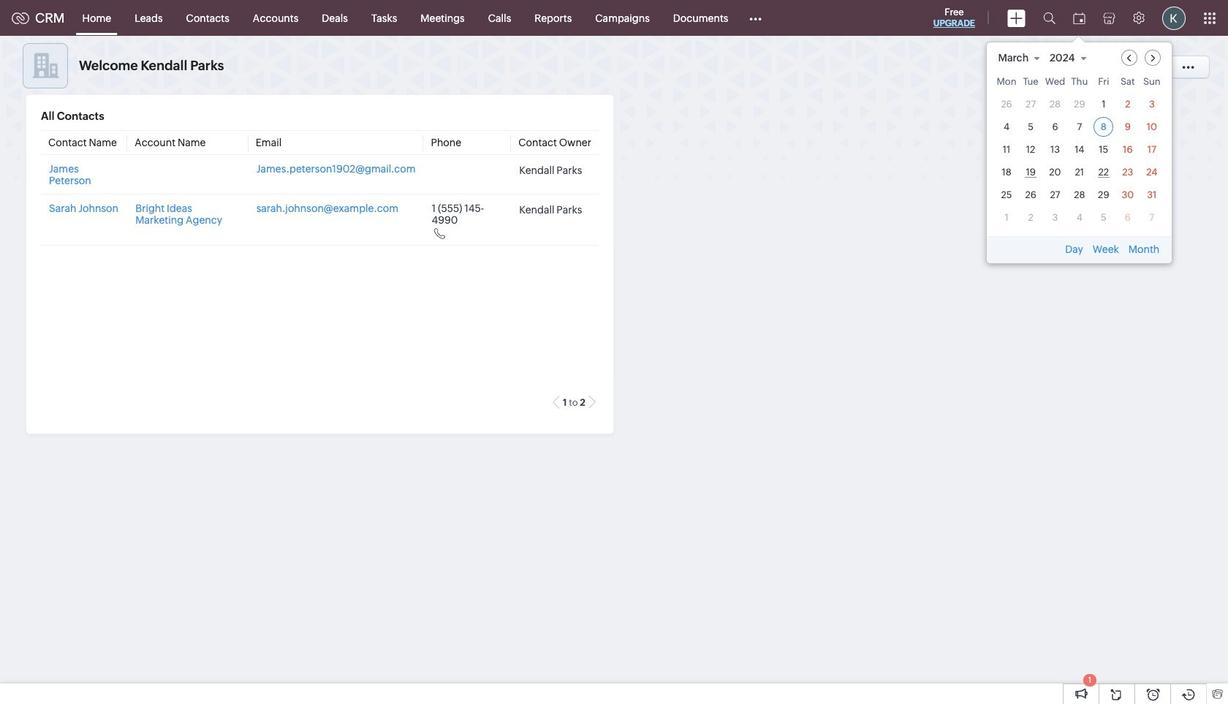 Task type: describe. For each thing, give the bounding box(es) containing it.
search image
[[1044, 12, 1056, 24]]

3 row from the top
[[997, 117, 1162, 136]]

tuesday column header
[[1021, 76, 1041, 91]]

5 row from the top
[[997, 162, 1162, 182]]

saturday column header
[[1118, 76, 1138, 91]]

6 row from the top
[[997, 185, 1162, 204]]

logo image
[[12, 12, 29, 24]]

calendar image
[[1074, 12, 1086, 24]]

profile image
[[1163, 6, 1186, 30]]

friday column header
[[1094, 76, 1114, 91]]

Other Modules field
[[740, 6, 772, 30]]



Task type: vqa. For each thing, say whether or not it's contained in the screenshot.
Data Administration's Data
no



Task type: locate. For each thing, give the bounding box(es) containing it.
search element
[[1035, 0, 1065, 36]]

monday column header
[[997, 76, 1017, 91]]

sunday column header
[[1142, 76, 1162, 91]]

grid
[[987, 73, 1172, 236]]

row
[[997, 76, 1162, 91], [997, 94, 1162, 114], [997, 117, 1162, 136], [997, 139, 1162, 159], [997, 162, 1162, 182], [997, 185, 1162, 204], [997, 207, 1162, 227]]

None field
[[998, 49, 1047, 65], [1049, 49, 1094, 65], [998, 49, 1047, 65], [1049, 49, 1094, 65]]

thursday column header
[[1070, 76, 1090, 91]]

2 row from the top
[[997, 94, 1162, 114]]

wednesday column header
[[1045, 76, 1066, 91]]

7 row from the top
[[997, 207, 1162, 227]]

profile element
[[1154, 0, 1195, 35]]

4 row from the top
[[997, 139, 1162, 159]]

1 row from the top
[[997, 76, 1162, 91]]

create menu element
[[999, 0, 1035, 35]]

create menu image
[[1008, 9, 1026, 27]]



